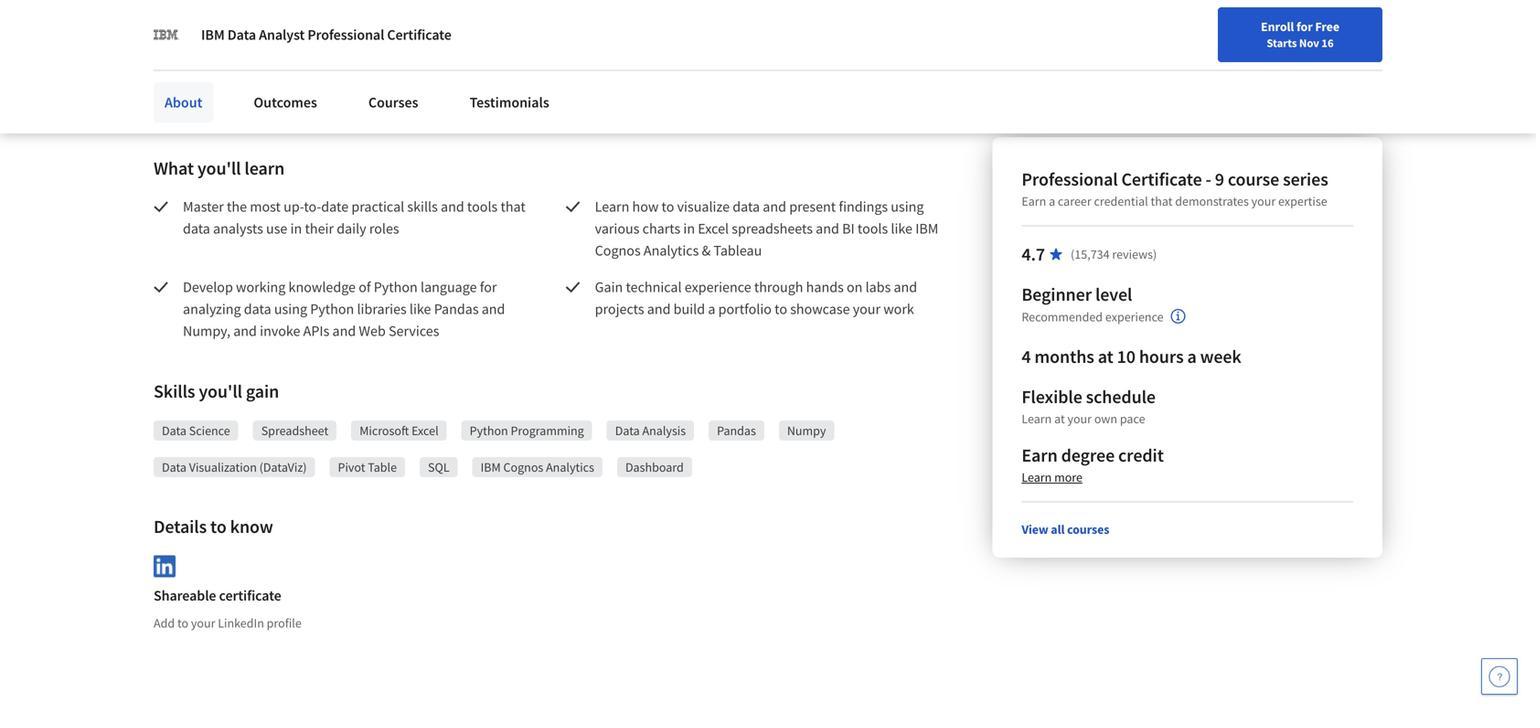 Task type: locate. For each thing, give the bounding box(es) containing it.
about down ibm image
[[165, 84, 202, 102]]

cognos inside learn how to visualize data and present findings using various charts in excel spreadsheets and bi tools like ibm cognos analytics & tableau
[[595, 241, 641, 260]]

learn left more
[[1022, 469, 1052, 486]]

0 vertical spatial a
[[1049, 193, 1055, 209]]

nov
[[1299, 36, 1319, 50]]

reviews)
[[1112, 246, 1157, 262]]

1 horizontal spatial experience
[[1105, 309, 1164, 325]]

show notifications image
[[1289, 23, 1311, 45]]

numpy
[[787, 422, 826, 439]]

0 vertical spatial learn
[[595, 198, 629, 216]]

data left analysis
[[615, 422, 640, 439]]

skills you'll gain
[[154, 380, 279, 403]]

course
[[1228, 168, 1279, 191]]

1 horizontal spatial ibm
[[481, 459, 501, 475]]

about link down ibm image
[[154, 73, 213, 113]]

ibm for ibm data analyst professional certificate
[[201, 26, 225, 44]]

1 horizontal spatial a
[[1049, 193, 1055, 209]]

2 vertical spatial python
[[470, 422, 508, 439]]

testimonials link
[[459, 73, 560, 113], [459, 82, 560, 123]]

1 testimonials link from the top
[[459, 73, 560, 113]]

0 horizontal spatial at
[[1054, 411, 1065, 427]]

like inside learn how to visualize data and present findings using various charts in excel spreadsheets and bi tools like ibm cognos analytics & tableau
[[891, 219, 913, 238]]

demonstrates
[[1175, 193, 1249, 209]]

ibm right bi
[[915, 219, 939, 238]]

analytics down charts
[[644, 241, 699, 260]]

earn left career
[[1022, 193, 1046, 209]]

for right language
[[480, 278, 497, 296]]

2 outcomes link from the top
[[243, 82, 328, 123]]

that inside master the most up-to-date practical skills and tools that data analysts use in their daily roles
[[501, 198, 526, 216]]

about
[[165, 84, 202, 102], [165, 93, 202, 112]]

beginner level
[[1022, 283, 1132, 306]]

0 vertical spatial excel
[[698, 219, 729, 238]]

using up invoke
[[274, 300, 307, 318]]

data inside master the most up-to-date practical skills and tools that data analysts use in their daily roles
[[183, 219, 210, 238]]

expertise
[[1278, 193, 1327, 209]]

practical
[[351, 198, 404, 216]]

certificate
[[387, 26, 451, 44], [1121, 168, 1202, 191]]

0 horizontal spatial that
[[501, 198, 526, 216]]

flexible schedule learn at your own pace
[[1022, 385, 1156, 427]]

1 vertical spatial learn
[[1022, 411, 1052, 427]]

a inside gain technical experience through hands on labs and projects and build a portfolio to showcase your work
[[708, 300, 715, 318]]

excel
[[698, 219, 729, 238], [412, 422, 439, 439]]

0 vertical spatial ibm
[[201, 26, 225, 44]]

pandas left numpy on the right of the page
[[717, 422, 756, 439]]

1 horizontal spatial that
[[1151, 193, 1173, 209]]

earn
[[1022, 193, 1046, 209], [1022, 444, 1058, 467]]

like inside the 'develop working knowledge of python language for analyzing data using python libraries like pandas and numpy, and invoke apis and web services'
[[410, 300, 431, 318]]

and inside master the most up-to-date practical skills and tools that data analysts use in their daily roles
[[441, 198, 464, 216]]

data down the "data science"
[[162, 459, 187, 475]]

1 horizontal spatial for
[[1297, 18, 1313, 35]]

2 courses from the top
[[368, 93, 418, 112]]

0 horizontal spatial like
[[410, 300, 431, 318]]

(dataviz)
[[259, 459, 307, 475]]

data
[[733, 198, 760, 216], [183, 219, 210, 238], [244, 300, 271, 318]]

earn inside earn degree credit learn more
[[1022, 444, 1058, 467]]

learn inside earn degree credit learn more
[[1022, 469, 1052, 486]]

1 vertical spatial pandas
[[717, 422, 756, 439]]

using right findings
[[891, 198, 924, 216]]

ibm for ibm cognos analytics
[[481, 459, 501, 475]]

your down course at right top
[[1251, 193, 1276, 209]]

analytics inside learn how to visualize data and present findings using various charts in excel spreadsheets and bi tools like ibm cognos analytics & tableau
[[644, 241, 699, 260]]

1 courses link from the top
[[357, 73, 429, 113]]

1 horizontal spatial in
[[683, 219, 695, 238]]

about up what
[[165, 93, 202, 112]]

cognos down "python programming"
[[503, 459, 543, 475]]

data inside the 'develop working knowledge of python language for analyzing data using python libraries like pandas and numpy, and invoke apis and web services'
[[244, 300, 271, 318]]

level
[[1095, 283, 1132, 306]]

to down through
[[775, 300, 787, 318]]

details
[[154, 515, 207, 538]]

analysts
[[213, 219, 263, 238]]

spreadsheets
[[732, 219, 813, 238]]

tools down findings
[[858, 219, 888, 238]]

1 horizontal spatial using
[[891, 198, 924, 216]]

pivot
[[338, 459, 365, 475]]

up-
[[284, 198, 304, 216]]

a right build
[[708, 300, 715, 318]]

1 about from the top
[[165, 84, 202, 102]]

experience up portfolio on the top of page
[[685, 278, 751, 296]]

0 vertical spatial pandas
[[434, 300, 479, 318]]

a inside professional certificate - 9 course series earn a career credential that demonstrates your expertise
[[1049, 193, 1055, 209]]

outcomes for 1st about link from the bottom
[[254, 93, 317, 112]]

1 vertical spatial professional
[[1022, 168, 1118, 191]]

for up "nov"
[[1297, 18, 1313, 35]]

develop working knowledge of python language for analyzing data using python libraries like pandas and numpy, and invoke apis and web services
[[183, 278, 508, 340]]

know
[[230, 515, 273, 538]]

your left own
[[1067, 411, 1092, 427]]

2 vertical spatial a
[[1187, 345, 1197, 368]]

1 horizontal spatial certificate
[[1121, 168, 1202, 191]]

0 horizontal spatial in
[[290, 219, 302, 238]]

ibm inside learn how to visualize data and present findings using various charts in excel spreadsheets and bi tools like ibm cognos analytics & tableau
[[915, 219, 939, 238]]

0 vertical spatial experience
[[685, 278, 751, 296]]

2 testimonials from the top
[[470, 93, 549, 112]]

data
[[227, 26, 256, 44], [162, 422, 187, 439], [615, 422, 640, 439], [162, 459, 187, 475]]

data left science
[[162, 422, 187, 439]]

like right bi
[[891, 219, 913, 238]]

-
[[1206, 168, 1211, 191]]

1 vertical spatial at
[[1054, 411, 1065, 427]]

1 horizontal spatial like
[[891, 219, 913, 238]]

data up the spreadsheets
[[733, 198, 760, 216]]

flexible
[[1022, 385, 1082, 408]]

excel up sql at the bottom left
[[412, 422, 439, 439]]

0 horizontal spatial tools
[[467, 198, 498, 216]]

16
[[1322, 36, 1334, 50]]

for
[[1297, 18, 1313, 35], [480, 278, 497, 296]]

that right credential
[[1151, 193, 1173, 209]]

2 outcomes from the top
[[254, 93, 317, 112]]

using inside learn how to visualize data and present findings using various charts in excel spreadsheets and bi tools like ibm cognos analytics & tableau
[[891, 198, 924, 216]]

2 courses link from the top
[[357, 82, 429, 123]]

0 horizontal spatial a
[[708, 300, 715, 318]]

sql
[[428, 459, 450, 475]]

2 vertical spatial data
[[244, 300, 271, 318]]

in down visualize on the left
[[683, 219, 695, 238]]

0 vertical spatial cognos
[[595, 241, 641, 260]]

testimonials
[[470, 84, 549, 102], [470, 93, 549, 112]]

python up 'libraries' on the left of the page
[[374, 278, 418, 296]]

2 in from the left
[[683, 219, 695, 238]]

2 earn from the top
[[1022, 444, 1058, 467]]

2 vertical spatial ibm
[[481, 459, 501, 475]]

1 horizontal spatial excel
[[698, 219, 729, 238]]

tools
[[467, 198, 498, 216], [858, 219, 888, 238]]

ibm down "python programming"
[[481, 459, 501, 475]]

0 horizontal spatial certificate
[[387, 26, 451, 44]]

1 about link from the top
[[154, 73, 213, 113]]

projects
[[595, 300, 644, 318]]

1 outcomes from the top
[[254, 84, 317, 102]]

1 vertical spatial python
[[310, 300, 354, 318]]

0 horizontal spatial excel
[[412, 422, 439, 439]]

career
[[1058, 193, 1091, 209]]

0 vertical spatial professional
[[308, 26, 384, 44]]

like up services
[[410, 300, 431, 318]]

data down the working
[[244, 300, 271, 318]]

0 horizontal spatial experience
[[685, 278, 751, 296]]

experience inside gain technical experience through hands on labs and projects and build a portfolio to showcase your work
[[685, 278, 751, 296]]

1 vertical spatial earn
[[1022, 444, 1058, 467]]

1 horizontal spatial python
[[374, 278, 418, 296]]

add to your linkedin profile
[[154, 615, 302, 632]]

like
[[891, 219, 913, 238], [410, 300, 431, 318]]

excel up &
[[698, 219, 729, 238]]

python down knowledge
[[310, 300, 354, 318]]

1 courses from the top
[[368, 84, 418, 102]]

courses
[[1067, 521, 1109, 538]]

(15,734 reviews)
[[1071, 246, 1157, 262]]

on
[[847, 278, 863, 296]]

0 vertical spatial analytics
[[644, 241, 699, 260]]

2 vertical spatial learn
[[1022, 469, 1052, 486]]

python
[[374, 278, 418, 296], [310, 300, 354, 318], [470, 422, 508, 439]]

at left 10
[[1098, 345, 1113, 368]]

credit
[[1118, 444, 1164, 467]]

charts
[[642, 219, 680, 238]]

cognos down various on the left top
[[595, 241, 641, 260]]

0 vertical spatial using
[[891, 198, 924, 216]]

in right 'use'
[[290, 219, 302, 238]]

at inside "flexible schedule learn at your own pace"
[[1054, 411, 1065, 427]]

professional inside professional certificate - 9 course series earn a career credential that demonstrates your expertise
[[1022, 168, 1118, 191]]

experience down level
[[1105, 309, 1164, 325]]

courses link for testimonials link for 1st about link from the bottom outcomes link
[[357, 82, 429, 123]]

that right skills
[[501, 198, 526, 216]]

tools right skills
[[467, 198, 498, 216]]

a left the week
[[1187, 345, 1197, 368]]

ibm cognos analytics
[[481, 459, 594, 475]]

1 horizontal spatial analytics
[[644, 241, 699, 260]]

a left career
[[1049, 193, 1055, 209]]

1 vertical spatial ibm
[[915, 219, 939, 238]]

technical
[[626, 278, 682, 296]]

0 horizontal spatial pandas
[[434, 300, 479, 318]]

1 vertical spatial tools
[[858, 219, 888, 238]]

professional right the analyst
[[308, 26, 384, 44]]

1 horizontal spatial data
[[244, 300, 271, 318]]

1 horizontal spatial at
[[1098, 345, 1113, 368]]

2 about from the top
[[165, 93, 202, 112]]

you'll for what
[[197, 157, 241, 180]]

your down labs
[[853, 300, 881, 318]]

courses for 2nd about link from the bottom
[[368, 84, 418, 102]]

1 earn from the top
[[1022, 193, 1046, 209]]

earn up learn more link
[[1022, 444, 1058, 467]]

1 vertical spatial for
[[480, 278, 497, 296]]

None search field
[[261, 11, 700, 48]]

free
[[1315, 18, 1340, 35]]

1 vertical spatial you'll
[[199, 380, 242, 403]]

analytics down programming
[[546, 459, 594, 475]]

2 horizontal spatial data
[[733, 198, 760, 216]]

for inside the 'develop working knowledge of python language for analyzing data using python libraries like pandas and numpy, and invoke apis and web services'
[[480, 278, 497, 296]]

outcomes link
[[243, 73, 328, 113], [243, 82, 328, 123]]

roles
[[369, 219, 399, 238]]

learn up various on the left top
[[595, 198, 629, 216]]

0 horizontal spatial professional
[[308, 26, 384, 44]]

0 vertical spatial certificate
[[387, 26, 451, 44]]

0 horizontal spatial using
[[274, 300, 307, 318]]

professional
[[308, 26, 384, 44], [1022, 168, 1118, 191]]

1 vertical spatial certificate
[[1121, 168, 1202, 191]]

date
[[321, 198, 349, 216]]

ibm
[[201, 26, 225, 44], [915, 219, 939, 238], [481, 459, 501, 475]]

1 vertical spatial using
[[274, 300, 307, 318]]

1 horizontal spatial tools
[[858, 219, 888, 238]]

using
[[891, 198, 924, 216], [274, 300, 307, 318]]

1 vertical spatial data
[[183, 219, 210, 238]]

python left programming
[[470, 422, 508, 439]]

0 vertical spatial you'll
[[197, 157, 241, 180]]

pandas down language
[[434, 300, 479, 318]]

view all courses
[[1022, 521, 1109, 538]]

0 vertical spatial data
[[733, 198, 760, 216]]

testimonials link for 2nd about link from the bottom's outcomes link
[[459, 73, 560, 113]]

cognos
[[595, 241, 641, 260], [503, 459, 543, 475]]

0 vertical spatial python
[[374, 278, 418, 296]]

0 horizontal spatial analytics
[[546, 459, 594, 475]]

you'll up science
[[199, 380, 242, 403]]

2 horizontal spatial ibm
[[915, 219, 939, 238]]

at down flexible
[[1054, 411, 1065, 427]]

1 vertical spatial like
[[410, 300, 431, 318]]

about link up what
[[154, 82, 213, 123]]

2 testimonials link from the top
[[459, 82, 560, 123]]

1 in from the left
[[290, 219, 302, 238]]

0 vertical spatial tools
[[467, 198, 498, 216]]

learn inside learn how to visualize data and present findings using various charts in excel spreadsheets and bi tools like ibm cognos analytics & tableau
[[595, 198, 629, 216]]

0 horizontal spatial for
[[480, 278, 497, 296]]

1 horizontal spatial cognos
[[595, 241, 641, 260]]

you'll up master
[[197, 157, 241, 180]]

0 horizontal spatial ibm
[[201, 26, 225, 44]]

0 vertical spatial earn
[[1022, 193, 1046, 209]]

1 outcomes link from the top
[[243, 73, 328, 113]]

0 vertical spatial for
[[1297, 18, 1313, 35]]

professional up career
[[1022, 168, 1118, 191]]

learn down flexible
[[1022, 411, 1052, 427]]

that inside professional certificate - 9 course series earn a career credential that demonstrates your expertise
[[1151, 193, 1173, 209]]

data down master
[[183, 219, 210, 238]]

at
[[1098, 345, 1113, 368], [1054, 411, 1065, 427]]

1 vertical spatial cognos
[[503, 459, 543, 475]]

what you'll learn
[[154, 157, 285, 180]]

beginner
[[1022, 283, 1092, 306]]

using inside the 'develop working knowledge of python language for analyzing data using python libraries like pandas and numpy, and invoke apis and web services'
[[274, 300, 307, 318]]

1 vertical spatial a
[[708, 300, 715, 318]]

0 vertical spatial like
[[891, 219, 913, 238]]

earn degree credit learn more
[[1022, 444, 1164, 486]]

ibm right ibm image
[[201, 26, 225, 44]]

to right "how"
[[662, 198, 674, 216]]

invoke
[[260, 322, 300, 340]]

1 horizontal spatial professional
[[1022, 168, 1118, 191]]

add
[[154, 615, 175, 632]]

0 horizontal spatial data
[[183, 219, 210, 238]]

work
[[883, 300, 914, 318]]

1 horizontal spatial pandas
[[717, 422, 756, 439]]

of
[[359, 278, 371, 296]]

0 horizontal spatial cognos
[[503, 459, 543, 475]]

to right add
[[177, 615, 188, 632]]

analysis
[[642, 422, 686, 439]]

about link
[[154, 73, 213, 113], [154, 82, 213, 123]]



Task type: vqa. For each thing, say whether or not it's contained in the screenshot.
'COURSERA' to the right
no



Task type: describe. For each thing, give the bounding box(es) containing it.
help center image
[[1489, 666, 1511, 688]]

in inside master the most up-to-date practical skills and tools that data analysts use in their daily roles
[[290, 219, 302, 238]]

1 testimonials from the top
[[470, 84, 549, 102]]

degree
[[1061, 444, 1115, 467]]

learn
[[244, 157, 285, 180]]

that for to-
[[501, 198, 526, 216]]

python programming
[[470, 422, 584, 439]]

to left know on the bottom left of page
[[210, 515, 227, 538]]

science
[[189, 422, 230, 439]]

data for data science
[[162, 422, 187, 439]]

&
[[702, 241, 711, 260]]

4
[[1022, 345, 1031, 368]]

professional certificate - 9 course series earn a career credential that demonstrates your expertise
[[1022, 168, 1328, 209]]

starts
[[1267, 36, 1297, 50]]

your inside "flexible schedule learn at your own pace"
[[1067, 411, 1092, 427]]

programming
[[511, 422, 584, 439]]

dashboard
[[625, 459, 684, 475]]

data analysis
[[615, 422, 686, 439]]

table
[[368, 459, 397, 475]]

outcomes link for 2nd about link from the bottom
[[243, 73, 328, 113]]

gain
[[246, 380, 279, 403]]

learn how to visualize data and present findings using various charts in excel spreadsheets and bi tools like ibm cognos analytics & tableau
[[595, 198, 941, 260]]

about for 1st about link from the bottom
[[165, 93, 202, 112]]

showcase
[[790, 300, 850, 318]]

labs
[[866, 278, 891, 296]]

english
[[1185, 21, 1230, 39]]

for inside enroll for free starts nov 16
[[1297, 18, 1313, 35]]

outcomes for 2nd about link from the bottom
[[254, 84, 317, 102]]

recommended experience
[[1022, 309, 1164, 325]]

gain technical experience through hands on labs and projects and build a portfolio to showcase your work
[[595, 278, 920, 318]]

4 months at 10 hours a week
[[1022, 345, 1241, 368]]

their
[[305, 219, 334, 238]]

your inside gain technical experience through hands on labs and projects and build a portfolio to showcase your work
[[853, 300, 881, 318]]

microsoft excel
[[360, 422, 439, 439]]

spreadsheet
[[261, 422, 328, 439]]

hands
[[806, 278, 844, 296]]

your down "shareable certificate"
[[191, 615, 215, 632]]

pace
[[1120, 411, 1145, 427]]

apis
[[303, 322, 329, 340]]

to inside learn how to visualize data and present findings using various charts in excel spreadsheets and bi tools like ibm cognos analytics & tableau
[[662, 198, 674, 216]]

to-
[[304, 198, 321, 216]]

tools inside master the most up-to-date practical skills and tools that data analysts use in their daily roles
[[467, 198, 498, 216]]

services
[[389, 322, 439, 340]]

visualize
[[677, 198, 730, 216]]

various
[[595, 219, 640, 238]]

pivot table
[[338, 459, 397, 475]]

data science
[[162, 422, 230, 439]]

your inside professional certificate - 9 course series earn a career credential that demonstrates your expertise
[[1251, 193, 1276, 209]]

findings
[[839, 198, 888, 216]]

own
[[1094, 411, 1117, 427]]

recommended
[[1022, 309, 1103, 325]]

language
[[421, 278, 477, 296]]

testimonials link for 1st about link from the bottom outcomes link
[[459, 82, 560, 123]]

data left the analyst
[[227, 26, 256, 44]]

english button
[[1152, 0, 1263, 59]]

through
[[754, 278, 803, 296]]

analyzing
[[183, 300, 241, 318]]

hours
[[1139, 345, 1184, 368]]

4.7
[[1022, 243, 1045, 266]]

details to know
[[154, 515, 273, 538]]

microsoft
[[360, 422, 409, 439]]

in inside learn how to visualize data and present findings using various charts in excel spreadsheets and bi tools like ibm cognos analytics & tableau
[[683, 219, 695, 238]]

the
[[227, 198, 247, 216]]

0 horizontal spatial python
[[310, 300, 354, 318]]

tableau
[[714, 241, 762, 260]]

most
[[250, 198, 281, 216]]

data for data visualization (dataviz)
[[162, 459, 187, 475]]

how
[[632, 198, 659, 216]]

excel inside learn how to visualize data and present findings using various charts in excel spreadsheets and bi tools like ibm cognos analytics & tableau
[[698, 219, 729, 238]]

what
[[154, 157, 194, 180]]

linkedin
[[218, 615, 264, 632]]

9
[[1215, 168, 1224, 191]]

shareable certificate
[[154, 587, 281, 605]]

view
[[1022, 521, 1048, 538]]

2 horizontal spatial a
[[1187, 345, 1197, 368]]

build
[[674, 300, 705, 318]]

information about difficulty level pre-requisites. image
[[1171, 309, 1186, 324]]

0 vertical spatial at
[[1098, 345, 1113, 368]]

week
[[1200, 345, 1241, 368]]

develop
[[183, 278, 233, 296]]

credential
[[1094, 193, 1148, 209]]

outcomes link for 1st about link from the bottom
[[243, 82, 328, 123]]

to inside gain technical experience through hands on labs and projects and build a portfolio to showcase your work
[[775, 300, 787, 318]]

1 vertical spatial analytics
[[546, 459, 594, 475]]

use
[[266, 219, 287, 238]]

ibm image
[[154, 22, 179, 48]]

10
[[1117, 345, 1136, 368]]

earn inside professional certificate - 9 course series earn a career credential that demonstrates your expertise
[[1022, 193, 1046, 209]]

analyst
[[259, 26, 305, 44]]

more
[[1054, 469, 1083, 486]]

working
[[236, 278, 286, 296]]

that for course
[[1151, 193, 1173, 209]]

bi
[[842, 219, 855, 238]]

(15,734
[[1071, 246, 1110, 262]]

2 horizontal spatial python
[[470, 422, 508, 439]]

knowledge
[[289, 278, 356, 296]]

skills
[[154, 380, 195, 403]]

master the most up-to-date practical skills and tools that data analysts use in their daily roles
[[183, 198, 529, 238]]

certificate inside professional certificate - 9 course series earn a career credential that demonstrates your expertise
[[1121, 168, 1202, 191]]

you'll for skills
[[199, 380, 242, 403]]

data for data analysis
[[615, 422, 640, 439]]

view all courses link
[[1022, 521, 1109, 538]]

courses for 1st about link from the bottom
[[368, 93, 418, 112]]

certificate
[[219, 587, 281, 605]]

courses link for 2nd about link from the bottom's outcomes link testimonials link
[[357, 73, 429, 113]]

tools inside learn how to visualize data and present findings using various charts in excel spreadsheets and bi tools like ibm cognos analytics & tableau
[[858, 219, 888, 238]]

daily
[[337, 219, 366, 238]]

all
[[1051, 521, 1065, 538]]

pandas inside the 'develop working knowledge of python language for analyzing data using python libraries like pandas and numpy, and invoke apis and web services'
[[434, 300, 479, 318]]

about for 2nd about link from the bottom
[[165, 84, 202, 102]]

learn inside "flexible schedule learn at your own pace"
[[1022, 411, 1052, 427]]

1 vertical spatial experience
[[1105, 309, 1164, 325]]

enroll
[[1261, 18, 1294, 35]]

2 about link from the top
[[154, 82, 213, 123]]

1 vertical spatial excel
[[412, 422, 439, 439]]

data inside learn how to visualize data and present findings using various charts in excel spreadsheets and bi tools like ibm cognos analytics & tableau
[[733, 198, 760, 216]]



